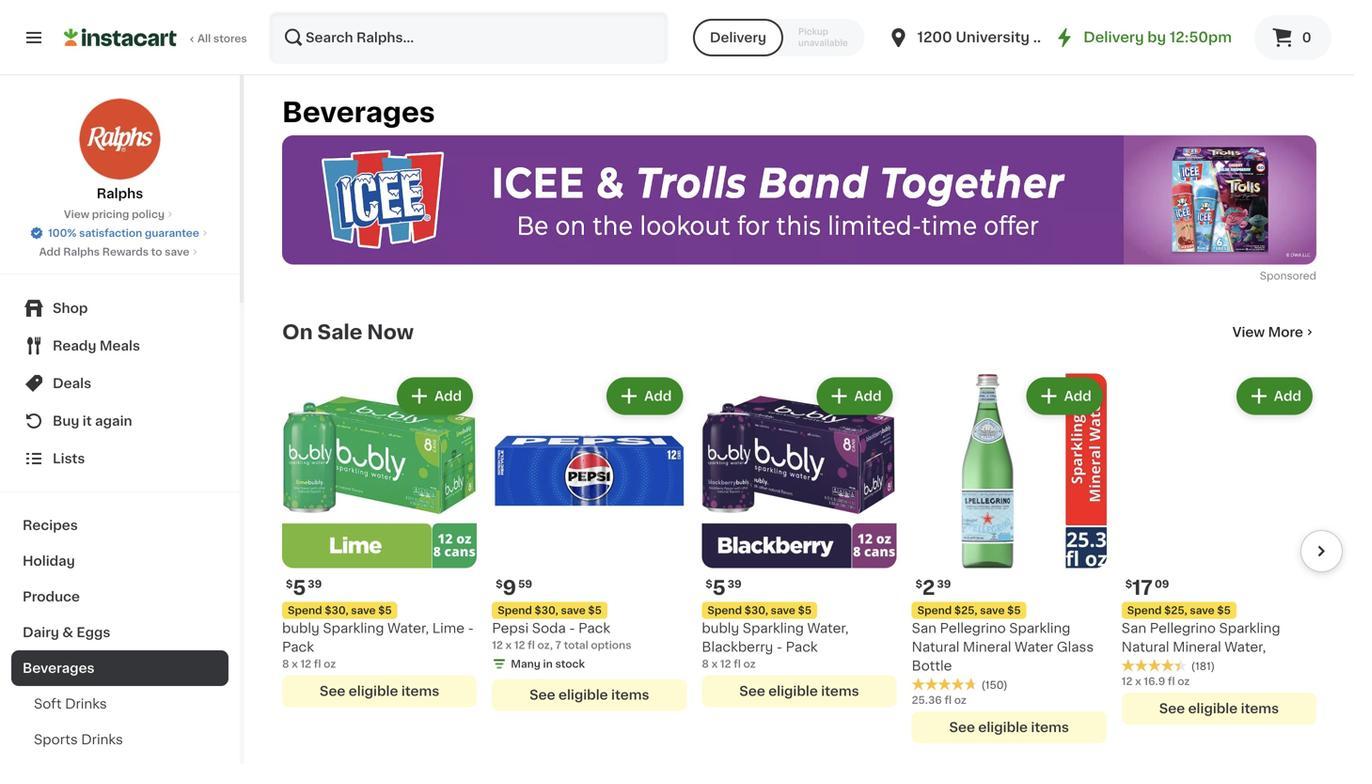 Task type: locate. For each thing, give the bounding box(es) containing it.
items down the "options"
[[611, 689, 649, 702]]

39 inside $ 2 39
[[937, 580, 951, 590]]

5
[[293, 579, 306, 598], [713, 579, 726, 598]]

4 $ from the left
[[916, 580, 923, 590]]

mineral for 17
[[1173, 641, 1221, 654]]

- right lime
[[468, 622, 474, 636]]

2 $ 5 39 from the left
[[706, 579, 742, 598]]

sparkling
[[323, 622, 384, 636], [743, 622, 804, 636], [1009, 622, 1071, 636], [1219, 622, 1281, 636]]

0 horizontal spatial bubly
[[282, 622, 320, 636]]

4 product group from the left
[[912, 374, 1107, 744]]

spend $30, save $5 up bubly sparkling water, blackberry - pack 8 x 12 fl oz
[[708, 606, 812, 616]]

water, for lime
[[388, 622, 429, 636]]

water, inside bubly sparkling water, blackberry - pack 8 x 12 fl oz
[[807, 622, 849, 636]]

add button for san pellegrino sparkling natural mineral water,
[[1238, 380, 1311, 413]]

ralphs
[[97, 187, 143, 200], [63, 247, 100, 257]]

1 bubly from the left
[[282, 622, 320, 636]]

delivery inside delivery button
[[710, 31, 767, 44]]

pack inside bubly sparkling water, blackberry - pack 8 x 12 fl oz
[[786, 641, 818, 654]]

1 horizontal spatial pack
[[579, 622, 610, 636]]

5 $5 from the left
[[1217, 606, 1231, 616]]

$5 up san pellegrino sparkling natural mineral water glass bottle
[[1007, 606, 1021, 616]]

0 horizontal spatial 5
[[293, 579, 306, 598]]

2 horizontal spatial $30,
[[745, 606, 768, 616]]

beverages link
[[11, 651, 229, 687]]

0 horizontal spatial 8
[[282, 660, 289, 670]]

shop link
[[11, 290, 229, 327]]

39 right the 2
[[937, 580, 951, 590]]

1 horizontal spatial -
[[569, 622, 575, 636]]

save for san pellegrino sparkling natural mineral water glass bottle
[[980, 606, 1005, 616]]

$ inside $ 2 39
[[916, 580, 923, 590]]

see eligible items button for bubly sparkling water, blackberry - pack
[[702, 676, 897, 708]]

0 vertical spatial beverages
[[282, 99, 435, 126]]

2 $25, from the left
[[1165, 606, 1188, 616]]

pepsi
[[492, 622, 529, 636]]

2 spend $30, save $5 from the left
[[708, 606, 812, 616]]

5 spend from the left
[[1128, 606, 1162, 616]]

see eligible items
[[320, 685, 440, 699], [740, 685, 859, 699], [530, 689, 649, 702], [1159, 703, 1279, 716], [949, 722, 1069, 735]]

buy
[[53, 415, 79, 428]]

39 for bubly sparkling water, lime - pack
[[308, 580, 322, 590]]

100% satisfaction guarantee button
[[29, 222, 211, 241]]

add for san pellegrino sparkling natural mineral water,
[[1274, 390, 1302, 403]]

0 horizontal spatial beverages
[[23, 662, 95, 675]]

see eligible items button down (181)
[[1122, 693, 1317, 725]]

39 for san pellegrino sparkling natural mineral water glass bottle
[[937, 580, 951, 590]]

2 5 from the left
[[713, 579, 726, 598]]

$ 5 39 up blackberry
[[706, 579, 742, 598]]

0 horizontal spatial $ 5 39
[[286, 579, 322, 598]]

1 spend $25, save $5 from the left
[[918, 606, 1021, 616]]

see eligible items for san pellegrino sparkling natural mineral water glass bottle
[[949, 722, 1069, 735]]

oz
[[324, 660, 336, 670], [744, 660, 756, 670], [1178, 677, 1190, 687], [954, 696, 967, 706]]

spend $25, save $5 down 09
[[1128, 606, 1231, 616]]

$ inside $ 17 09
[[1126, 580, 1133, 590]]

save
[[165, 247, 189, 257], [351, 606, 376, 616], [771, 606, 796, 616], [561, 606, 586, 616], [980, 606, 1005, 616], [1190, 606, 1215, 616]]

spend $30, save $5 up soda
[[498, 606, 602, 616]]

2 $ from the left
[[706, 580, 713, 590]]

see eligible items button
[[282, 676, 477, 708], [702, 676, 897, 708], [492, 680, 687, 712], [1122, 693, 1317, 725], [912, 712, 1107, 744]]

8
[[282, 660, 289, 670], [702, 660, 709, 670]]

eligible down bubly sparkling water, blackberry - pack 8 x 12 fl oz
[[769, 685, 818, 699]]

soft drinks
[[34, 698, 107, 711]]

2 spend $25, save $5 from the left
[[1128, 606, 1231, 616]]

$
[[286, 580, 293, 590], [706, 580, 713, 590], [496, 580, 503, 590], [916, 580, 923, 590], [1126, 580, 1133, 590]]

$ 5 39 up bubly sparkling water, lime - pack 8 x 12 fl oz
[[286, 579, 322, 598]]

0 horizontal spatial $25,
[[955, 606, 978, 616]]

$ 5 39 for bubly sparkling water, blackberry - pack
[[706, 579, 742, 598]]

delivery
[[1084, 31, 1144, 44], [710, 31, 767, 44]]

2 natural from the left
[[1122, 641, 1170, 654]]

product group
[[282, 374, 477, 708], [492, 374, 687, 712], [702, 374, 897, 708], [912, 374, 1107, 744], [1122, 374, 1317, 725]]

1 8 from the left
[[282, 660, 289, 670]]

4 spend from the left
[[918, 606, 952, 616]]

save for san pellegrino sparkling natural mineral water,
[[1190, 606, 1215, 616]]

lists
[[53, 452, 85, 466]]

None search field
[[269, 11, 669, 64]]

see eligible items button down stock
[[492, 680, 687, 712]]

$5
[[378, 606, 392, 616], [798, 606, 812, 616], [588, 606, 602, 616], [1007, 606, 1021, 616], [1217, 606, 1231, 616]]

4 sparkling from the left
[[1219, 622, 1281, 636]]

0 horizontal spatial spend $30, save $5
[[288, 606, 392, 616]]

4 $5 from the left
[[1007, 606, 1021, 616]]

spend $30, save $5 up bubly sparkling water, lime - pack 8 x 12 fl oz
[[288, 606, 392, 616]]

1 horizontal spatial natural
[[1122, 641, 1170, 654]]

2 spend from the left
[[708, 606, 742, 616]]

$25, for 17
[[1165, 606, 1188, 616]]

3 $30, from the left
[[535, 606, 558, 616]]

sparkling inside bubly sparkling water, lime - pack 8 x 12 fl oz
[[323, 622, 384, 636]]

0 horizontal spatial mineral
[[963, 641, 1012, 654]]

water,
[[388, 622, 429, 636], [807, 622, 849, 636], [1225, 641, 1266, 654]]

mineral inside san pellegrino sparkling natural mineral water glass bottle
[[963, 641, 1012, 654]]

save up san pellegrino sparkling natural mineral water glass bottle
[[980, 606, 1005, 616]]

3 39 from the left
[[937, 580, 951, 590]]

san for 17
[[1122, 622, 1147, 636]]

pellegrino for 2
[[940, 622, 1006, 636]]

$ 5 39
[[286, 579, 322, 598], [706, 579, 742, 598]]

1 vertical spatial view
[[1233, 326, 1265, 339]]

spend $30, save $5 for blackberry
[[708, 606, 812, 616]]

drinks down soft drinks link
[[81, 734, 123, 747]]

fl inside bubly sparkling water, blackberry - pack 8 x 12 fl oz
[[734, 660, 741, 670]]

0 horizontal spatial 39
[[308, 580, 322, 590]]

2 mineral from the left
[[1173, 641, 1221, 654]]

see
[[320, 685, 346, 699], [740, 685, 765, 699], [530, 689, 555, 702], [1159, 703, 1185, 716], [949, 722, 975, 735]]

to
[[151, 247, 162, 257]]

1 horizontal spatial mineral
[[1173, 641, 1221, 654]]

1 horizontal spatial delivery
[[1084, 31, 1144, 44]]

san inside san pellegrino sparkling natural mineral water glass bottle
[[912, 622, 937, 636]]

5 for bubly sparkling water, lime - pack
[[293, 579, 306, 598]]

1 natural from the left
[[912, 641, 960, 654]]

0 horizontal spatial pack
[[282, 641, 314, 654]]

spend for bubly sparkling water, lime - pack
[[288, 606, 322, 616]]

add
[[39, 247, 61, 257], [435, 390, 462, 403], [644, 390, 672, 403], [854, 390, 882, 403], [1064, 390, 1092, 403], [1274, 390, 1302, 403]]

0 horizontal spatial spend $25, save $5
[[918, 606, 1021, 616]]

dairy & eggs link
[[11, 615, 229, 651]]

mineral up (150)
[[963, 641, 1012, 654]]

2 $30, from the left
[[745, 606, 768, 616]]

eligible down (181)
[[1188, 703, 1238, 716]]

pellegrino up (181)
[[1150, 622, 1216, 636]]

2 san from the left
[[1122, 622, 1147, 636]]

0 horizontal spatial pellegrino
[[940, 622, 1006, 636]]

pellegrino inside the san pellegrino sparkling natural mineral water,
[[1150, 622, 1216, 636]]

$5 for san pellegrino sparkling natural mineral water,
[[1217, 606, 1231, 616]]

59
[[518, 580, 532, 590]]

2 horizontal spatial pack
[[786, 641, 818, 654]]

save up the san pellegrino sparkling natural mineral water,
[[1190, 606, 1215, 616]]

add ralphs rewards to save link
[[39, 245, 201, 260]]

1 $ 5 39 from the left
[[286, 579, 322, 598]]

water, inside bubly sparkling water, lime - pack 8 x 12 fl oz
[[388, 622, 429, 636]]

items for pepsi soda - pack
[[611, 689, 649, 702]]

0 horizontal spatial delivery
[[710, 31, 767, 44]]

buy it again
[[53, 415, 132, 428]]

eligible for bubly sparkling water, lime - pack
[[349, 685, 398, 699]]

add for bubly sparkling water, blackberry - pack
[[854, 390, 882, 403]]

2 bubly from the left
[[702, 622, 739, 636]]

natural for 2
[[912, 641, 960, 654]]

mineral up (181)
[[1173, 641, 1221, 654]]

see down blackberry
[[740, 685, 765, 699]]

pellegrino inside san pellegrino sparkling natural mineral water glass bottle
[[940, 622, 1006, 636]]

1 $30, from the left
[[325, 606, 349, 616]]

- inside pepsi soda - pack 12 x 12 fl oz, 7 total options
[[569, 622, 575, 636]]

bubly inside bubly sparkling water, lime - pack 8 x 12 fl oz
[[282, 622, 320, 636]]

pack
[[579, 622, 610, 636], [282, 641, 314, 654], [786, 641, 818, 654]]

12 inside bubly sparkling water, blackberry - pack 8 x 12 fl oz
[[720, 660, 731, 670]]

x
[[506, 641, 512, 651], [292, 660, 298, 670], [712, 660, 718, 670], [1135, 677, 1142, 687]]

$30, up soda
[[535, 606, 558, 616]]

3 spend from the left
[[498, 606, 532, 616]]

1 sparkling from the left
[[323, 622, 384, 636]]

items down water at bottom right
[[1031, 722, 1069, 735]]

spend for san pellegrino sparkling natural mineral water,
[[1128, 606, 1162, 616]]

1 39 from the left
[[308, 580, 322, 590]]

natural up 16.9 at the right of page
[[1122, 641, 1170, 654]]

39 up blackberry
[[728, 580, 742, 590]]

$30, for bubly sparkling water, blackberry - pack
[[745, 606, 768, 616]]

items down bubly sparkling water, blackberry - pack 8 x 12 fl oz
[[821, 685, 859, 699]]

1 pellegrino from the left
[[940, 622, 1006, 636]]

39 up bubly sparkling water, lime - pack 8 x 12 fl oz
[[308, 580, 322, 590]]

2 39 from the left
[[728, 580, 742, 590]]

lime
[[432, 622, 465, 636]]

0 horizontal spatial water,
[[388, 622, 429, 636]]

2 product group from the left
[[492, 374, 687, 712]]

san for 2
[[912, 622, 937, 636]]

spend up blackberry
[[708, 606, 742, 616]]

1 spend $30, save $5 from the left
[[288, 606, 392, 616]]

5 add button from the left
[[1238, 380, 1311, 413]]

san
[[912, 622, 937, 636], [1122, 622, 1147, 636]]

8 for bubly sparkling water, lime - pack
[[282, 660, 289, 670]]

16.9
[[1144, 677, 1166, 687]]

fl
[[528, 641, 535, 651], [314, 660, 321, 670], [734, 660, 741, 670], [1168, 677, 1175, 687], [945, 696, 952, 706]]

spend down $ 2 39
[[918, 606, 952, 616]]

1 horizontal spatial $25,
[[1165, 606, 1188, 616]]

1 horizontal spatial view
[[1233, 326, 1265, 339]]

$ 17 09
[[1126, 579, 1170, 598]]

items for san pellegrino sparkling natural mineral water glass bottle
[[1031, 722, 1069, 735]]

- right blackberry
[[777, 641, 783, 654]]

25.36
[[912, 696, 942, 706]]

2 $5 from the left
[[798, 606, 812, 616]]

see eligible items down bubly sparkling water, lime - pack 8 x 12 fl oz
[[320, 685, 440, 699]]

1 vertical spatial ralphs
[[63, 247, 100, 257]]

water, for blackberry
[[807, 622, 849, 636]]

8 inside bubly sparkling water, lime - pack 8 x 12 fl oz
[[282, 660, 289, 670]]

$5 up the san pellegrino sparkling natural mineral water,
[[1217, 606, 1231, 616]]

natural inside san pellegrino sparkling natural mineral water glass bottle
[[912, 641, 960, 654]]

pack for bubly sparkling water, lime - pack
[[282, 641, 314, 654]]

1 $ from the left
[[286, 580, 293, 590]]

sparkling inside bubly sparkling water, blackberry - pack 8 x 12 fl oz
[[743, 622, 804, 636]]

save up pepsi soda - pack 12 x 12 fl oz, 7 total options
[[561, 606, 586, 616]]

see down many in stock
[[530, 689, 555, 702]]

$30, up bubly sparkling water, lime - pack 8 x 12 fl oz
[[325, 606, 349, 616]]

12 x 16.9 fl oz
[[1122, 677, 1190, 687]]

spend up bubly sparkling water, lime - pack 8 x 12 fl oz
[[288, 606, 322, 616]]

1 horizontal spatial bubly
[[702, 622, 739, 636]]

- inside bubly sparkling water, blackberry - pack 8 x 12 fl oz
[[777, 641, 783, 654]]

spend down 17
[[1128, 606, 1162, 616]]

2 pellegrino from the left
[[1150, 622, 1216, 636]]

add button for bubly sparkling water, lime - pack
[[399, 380, 471, 413]]

pack inside bubly sparkling water, lime - pack 8 x 12 fl oz
[[282, 641, 314, 654]]

ready meals button
[[11, 327, 229, 365]]

1 vertical spatial drinks
[[81, 734, 123, 747]]

see eligible items for bubly sparkling water, lime - pack
[[320, 685, 440, 699]]

1 horizontal spatial 39
[[728, 580, 742, 590]]

bubly inside bubly sparkling water, blackberry - pack 8 x 12 fl oz
[[702, 622, 739, 636]]

bottle
[[912, 660, 952, 673]]

natural up bottle
[[912, 641, 960, 654]]

1 add button from the left
[[399, 380, 471, 413]]

sparkling inside the san pellegrino sparkling natural mineral water,
[[1219, 622, 1281, 636]]

spend
[[288, 606, 322, 616], [708, 606, 742, 616], [498, 606, 532, 616], [918, 606, 952, 616], [1128, 606, 1162, 616]]

spend $30, save $5
[[288, 606, 392, 616], [708, 606, 812, 616], [498, 606, 602, 616]]

0 horizontal spatial $30,
[[325, 606, 349, 616]]

product group containing 2
[[912, 374, 1107, 744]]

- inside bubly sparkling water, lime - pack 8 x 12 fl oz
[[468, 622, 474, 636]]

sparkling inside san pellegrino sparkling natural mineral water glass bottle
[[1009, 622, 1071, 636]]

in
[[543, 660, 553, 670]]

$5 up bubly sparkling water, lime - pack 8 x 12 fl oz
[[378, 606, 392, 616]]

delivery for delivery
[[710, 31, 767, 44]]

$25, down 09
[[1165, 606, 1188, 616]]

ready
[[53, 340, 96, 353]]

oz inside bubly sparkling water, lime - pack 8 x 12 fl oz
[[324, 660, 336, 670]]

natural inside the san pellegrino sparkling natural mineral water,
[[1122, 641, 1170, 654]]

$5 for bubly sparkling water, blackberry - pack
[[798, 606, 812, 616]]

$30,
[[325, 606, 349, 616], [745, 606, 768, 616], [535, 606, 558, 616]]

1 horizontal spatial 5
[[713, 579, 726, 598]]

1 horizontal spatial spend $30, save $5
[[498, 606, 602, 616]]

see eligible items for san pellegrino sparkling natural mineral water,
[[1159, 703, 1279, 716]]

rewards
[[102, 247, 149, 257]]

0 horizontal spatial view
[[64, 209, 89, 220]]

5 product group from the left
[[1122, 374, 1317, 725]]

items down the san pellegrino sparkling natural mineral water,
[[1241, 703, 1279, 716]]

1 horizontal spatial spend $25, save $5
[[1128, 606, 1231, 616]]

eligible down (150)
[[979, 722, 1028, 735]]

pellegrino for 17
[[1150, 622, 1216, 636]]

pack for bubly sparkling water, blackberry - pack
[[786, 641, 818, 654]]

4 add button from the left
[[1029, 380, 1101, 413]]

see down bubly sparkling water, lime - pack 8 x 12 fl oz
[[320, 685, 346, 699]]

3 $5 from the left
[[588, 606, 602, 616]]

$30, for pepsi soda - pack
[[535, 606, 558, 616]]

lists link
[[11, 440, 229, 478]]

spend $25, save $5 for 2
[[918, 606, 1021, 616]]

see down 12 x 16.9 fl oz
[[1159, 703, 1185, 716]]

see for san pellegrino sparkling natural mineral water,
[[1159, 703, 1185, 716]]

1 horizontal spatial pellegrino
[[1150, 622, 1216, 636]]

eligible
[[349, 685, 398, 699], [769, 685, 818, 699], [559, 689, 608, 702], [1188, 703, 1238, 716], [979, 722, 1028, 735]]

$ inside $ 9 59
[[496, 580, 503, 590]]

0 horizontal spatial -
[[468, 622, 474, 636]]

1 5 from the left
[[293, 579, 306, 598]]

1 horizontal spatial $ 5 39
[[706, 579, 742, 598]]

spend $25, save $5 down $ 2 39
[[918, 606, 1021, 616]]

view left more
[[1233, 326, 1265, 339]]

1 horizontal spatial 8
[[702, 660, 709, 670]]

1 spend from the left
[[288, 606, 322, 616]]

see for bubly sparkling water, blackberry - pack
[[740, 685, 765, 699]]

Search field
[[271, 13, 667, 62]]

beverages
[[282, 99, 435, 126], [23, 662, 95, 675]]

- up total
[[569, 622, 575, 636]]

product group containing 9
[[492, 374, 687, 712]]

ralphs down 100%
[[63, 247, 100, 257]]

drinks for sports drinks
[[81, 734, 123, 747]]

$5 up bubly sparkling water, blackberry - pack 8 x 12 fl oz
[[798, 606, 812, 616]]

-
[[468, 622, 474, 636], [569, 622, 575, 636], [777, 641, 783, 654]]

view up 100%
[[64, 209, 89, 220]]

bubly for bubly sparkling water, blackberry - pack
[[702, 622, 739, 636]]

san up bottle
[[912, 622, 937, 636]]

san inside the san pellegrino sparkling natural mineral water,
[[1122, 622, 1147, 636]]

100%
[[48, 228, 77, 238]]

09
[[1155, 580, 1170, 590]]

1 horizontal spatial water,
[[807, 622, 849, 636]]

$30, up bubly sparkling water, blackberry - pack 8 x 12 fl oz
[[745, 606, 768, 616]]

see eligible items down (181)
[[1159, 703, 1279, 716]]

deals
[[53, 377, 91, 390]]

2 horizontal spatial -
[[777, 641, 783, 654]]

$25, up san pellegrino sparkling natural mineral water glass bottle
[[955, 606, 978, 616]]

2 horizontal spatial spend $30, save $5
[[708, 606, 812, 616]]

spend $25, save $5 for 17
[[1128, 606, 1231, 616]]

1 horizontal spatial san
[[1122, 622, 1147, 636]]

see eligible items button down bubly sparkling water, lime - pack 8 x 12 fl oz
[[282, 676, 477, 708]]

5 $ from the left
[[1126, 580, 1133, 590]]

see eligible items button down bubly sparkling water, blackberry - pack 8 x 12 fl oz
[[702, 676, 897, 708]]

2
[[923, 579, 935, 598]]

1 mineral from the left
[[963, 641, 1012, 654]]

0 vertical spatial view
[[64, 209, 89, 220]]

add for san pellegrino sparkling natural mineral water glass bottle
[[1064, 390, 1092, 403]]

recipes link
[[11, 508, 229, 544]]

bubly
[[282, 622, 320, 636], [702, 622, 739, 636]]

save up bubly sparkling water, lime - pack 8 x 12 fl oz
[[351, 606, 376, 616]]

3 $ from the left
[[496, 580, 503, 590]]

1 $5 from the left
[[378, 606, 392, 616]]

view more
[[1233, 326, 1304, 339]]

1 san from the left
[[912, 622, 937, 636]]

pellegrino up bottle
[[940, 622, 1006, 636]]

12:50pm
[[1170, 31, 1232, 44]]

items down bubly sparkling water, lime - pack 8 x 12 fl oz
[[401, 685, 440, 699]]

mineral inside the san pellegrino sparkling natural mineral water,
[[1173, 641, 1221, 654]]

see eligible items button for bubly sparkling water, lime - pack
[[282, 676, 477, 708]]

save up bubly sparkling water, blackberry - pack 8 x 12 fl oz
[[771, 606, 796, 616]]

view pricing policy link
[[64, 207, 176, 222]]

items for bubly sparkling water, lime - pack
[[401, 685, 440, 699]]

0 vertical spatial drinks
[[65, 698, 107, 711]]

drinks up sports drinks
[[65, 698, 107, 711]]

(150)
[[982, 681, 1008, 691]]

add button
[[399, 380, 471, 413], [609, 380, 681, 413], [819, 380, 891, 413], [1029, 380, 1101, 413], [1238, 380, 1311, 413]]

2 sparkling from the left
[[743, 622, 804, 636]]

spend up pepsi at bottom
[[498, 606, 532, 616]]

$5 for bubly sparkling water, lime - pack
[[378, 606, 392, 616]]

0 horizontal spatial natural
[[912, 641, 960, 654]]

item carousel region
[[256, 366, 1343, 755]]

1 $25, from the left
[[955, 606, 978, 616]]

see eligible items down bubly sparkling water, blackberry - pack 8 x 12 fl oz
[[740, 685, 859, 699]]

eligible for san pellegrino sparkling natural mineral water,
[[1188, 703, 1238, 716]]

7
[[555, 641, 561, 651]]

see eligible items button down (150)
[[912, 712, 1107, 744]]

see for pepsi soda - pack
[[530, 689, 555, 702]]

produce link
[[11, 579, 229, 615]]

see down 25.36 fl oz
[[949, 722, 975, 735]]

2 8 from the left
[[702, 660, 709, 670]]

x inside bubly sparkling water, blackberry - pack 8 x 12 fl oz
[[712, 660, 718, 670]]

25.36 fl oz
[[912, 696, 967, 706]]

bubly for bubly sparkling water, lime - pack
[[282, 622, 320, 636]]

2 horizontal spatial 39
[[937, 580, 951, 590]]

3 add button from the left
[[819, 380, 891, 413]]

ralphs up view pricing policy link
[[97, 187, 143, 200]]

$ for pepsi soda - pack
[[496, 580, 503, 590]]

8 inside bubly sparkling water, blackberry - pack 8 x 12 fl oz
[[702, 660, 709, 670]]

2 horizontal spatial water,
[[1225, 641, 1266, 654]]

$5 up the "options"
[[588, 606, 602, 616]]

3 product group from the left
[[702, 374, 897, 708]]

12 inside bubly sparkling water, lime - pack 8 x 12 fl oz
[[300, 660, 311, 670]]

$ for bubly sparkling water, blackberry - pack
[[706, 580, 713, 590]]

$ 5 39 for bubly sparkling water, lime - pack
[[286, 579, 322, 598]]

save for bubly sparkling water, lime - pack
[[351, 606, 376, 616]]

all stores
[[198, 33, 247, 44]]

holiday
[[23, 555, 75, 568]]

san down 17
[[1122, 622, 1147, 636]]

delivery inside 'delivery by 12:50pm' link
[[1084, 31, 1144, 44]]

2 add button from the left
[[609, 380, 681, 413]]

by
[[1148, 31, 1166, 44]]

see eligible items down (150)
[[949, 722, 1069, 735]]

$ 2 39
[[916, 579, 951, 598]]

0 horizontal spatial san
[[912, 622, 937, 636]]

sports drinks link
[[11, 722, 229, 758]]

many
[[511, 660, 541, 670]]

spend $30, save $5 for lime
[[288, 606, 392, 616]]

see eligible items down stock
[[530, 689, 649, 702]]

eligible down bubly sparkling water, lime - pack 8 x 12 fl oz
[[349, 685, 398, 699]]

3 sparkling from the left
[[1009, 622, 1071, 636]]

see for bubly sparkling water, lime - pack
[[320, 685, 346, 699]]

pepsi soda - pack 12 x 12 fl oz, 7 total options
[[492, 622, 632, 651]]

eligible down stock
[[559, 689, 608, 702]]

1 horizontal spatial $30,
[[535, 606, 558, 616]]



Task type: describe. For each thing, give the bounding box(es) containing it.
$25, for 2
[[955, 606, 978, 616]]

x inside pepsi soda - pack 12 x 12 fl oz, 7 total options
[[506, 641, 512, 651]]

- for bubly sparkling water, blackberry - pack
[[777, 641, 783, 654]]

1200 university ave
[[918, 31, 1060, 44]]

save for pepsi soda - pack
[[561, 606, 586, 616]]

0 button
[[1255, 15, 1332, 60]]

3 spend $30, save $5 from the left
[[498, 606, 602, 616]]

delivery button
[[693, 19, 784, 56]]

instacart logo image
[[64, 26, 177, 49]]

san pellegrino sparkling natural mineral water glass bottle
[[912, 622, 1094, 673]]

shop
[[53, 302, 88, 315]]

soda
[[532, 622, 566, 636]]

sports drinks
[[34, 734, 123, 747]]

see eligible items button for pepsi soda - pack
[[492, 680, 687, 712]]

x inside bubly sparkling water, lime - pack 8 x 12 fl oz
[[292, 660, 298, 670]]

policy
[[132, 209, 165, 220]]

soft drinks link
[[11, 687, 229, 722]]

1200 university ave button
[[887, 11, 1060, 64]]

add for bubly sparkling water, lime - pack
[[435, 390, 462, 403]]

1 product group from the left
[[282, 374, 477, 708]]

view more link
[[1233, 323, 1317, 342]]

pack inside pepsi soda - pack 12 x 12 fl oz, 7 total options
[[579, 622, 610, 636]]

see eligible items button for san pellegrino sparkling natural mineral water,
[[1122, 693, 1317, 725]]

view for view more
[[1233, 326, 1265, 339]]

$5 for pepsi soda - pack
[[588, 606, 602, 616]]

sale
[[317, 323, 362, 342]]

5 for bubly sparkling water, blackberry - pack
[[713, 579, 726, 598]]

eligible for bubly sparkling water, blackberry - pack
[[769, 685, 818, 699]]

ave
[[1033, 31, 1060, 44]]

see eligible items button for san pellegrino sparkling natural mineral water glass bottle
[[912, 712, 1107, 744]]

total
[[564, 641, 588, 651]]

ready meals
[[53, 340, 140, 353]]

100% satisfaction guarantee
[[48, 228, 199, 238]]

spend for pepsi soda - pack
[[498, 606, 532, 616]]

eligible for pepsi soda - pack
[[559, 689, 608, 702]]

1 vertical spatial beverages
[[23, 662, 95, 675]]

ralphs logo image
[[79, 98, 161, 181]]

satisfaction
[[79, 228, 142, 238]]

39 for bubly sparkling water, blackberry - pack
[[728, 580, 742, 590]]

&
[[62, 626, 73, 640]]

add for pepsi soda - pack
[[644, 390, 672, 403]]

delivery by 12:50pm
[[1084, 31, 1232, 44]]

stock
[[555, 660, 585, 670]]

17
[[1133, 579, 1153, 598]]

natural for 17
[[1122, 641, 1170, 654]]

delivery for delivery by 12:50pm
[[1084, 31, 1144, 44]]

oz inside bubly sparkling water, blackberry - pack 8 x 12 fl oz
[[744, 660, 756, 670]]

$ for bubly sparkling water, lime - pack
[[286, 580, 293, 590]]

add ralphs rewards to save
[[39, 247, 189, 257]]

many in stock
[[511, 660, 585, 670]]

mineral for 2
[[963, 641, 1012, 654]]

more
[[1268, 326, 1304, 339]]

$ 9 59
[[496, 579, 532, 598]]

view for view pricing policy
[[64, 209, 89, 220]]

(181)
[[1191, 662, 1215, 672]]

dairy & eggs
[[23, 626, 110, 640]]

blackberry
[[702, 641, 773, 654]]

$30, for bubly sparkling water, lime - pack
[[325, 606, 349, 616]]

all
[[198, 33, 211, 44]]

product group containing 17
[[1122, 374, 1317, 725]]

pricing
[[92, 209, 129, 220]]

save down guarantee
[[165, 247, 189, 257]]

see for san pellegrino sparkling natural mineral water glass bottle
[[949, 722, 975, 735]]

bubly sparkling water, lime - pack 8 x 12 fl oz
[[282, 622, 474, 670]]

delivery by 12:50pm link
[[1054, 26, 1232, 49]]

• sponsored: icee trolls image
[[282, 135, 1317, 265]]

drinks for soft drinks
[[65, 698, 107, 711]]

now
[[367, 323, 414, 342]]

ralphs link
[[79, 98, 161, 203]]

water
[[1015, 641, 1054, 654]]

university
[[956, 31, 1030, 44]]

$5 for san pellegrino sparkling natural mineral water glass bottle
[[1007, 606, 1021, 616]]

1 horizontal spatial beverages
[[282, 99, 435, 126]]

see eligible items for bubly sparkling water, blackberry - pack
[[740, 685, 859, 699]]

water, inside the san pellegrino sparkling natural mineral water,
[[1225, 641, 1266, 654]]

eggs
[[77, 626, 110, 640]]

dairy
[[23, 626, 59, 640]]

sports
[[34, 734, 78, 747]]

stores
[[213, 33, 247, 44]]

add button for bubly sparkling water, blackberry - pack
[[819, 380, 891, 413]]

save for bubly sparkling water, blackberry - pack
[[771, 606, 796, 616]]

again
[[95, 415, 132, 428]]

on
[[282, 323, 313, 342]]

1200
[[918, 31, 952, 44]]

add button for san pellegrino sparkling natural mineral water glass bottle
[[1029, 380, 1101, 413]]

options
[[591, 641, 632, 651]]

$ for san pellegrino sparkling natural mineral water glass bottle
[[916, 580, 923, 590]]

spend for san pellegrino sparkling natural mineral water glass bottle
[[918, 606, 952, 616]]

0 vertical spatial ralphs
[[97, 187, 143, 200]]

it
[[83, 415, 92, 428]]

ready meals link
[[11, 327, 229, 365]]

spend for bubly sparkling water, blackberry - pack
[[708, 606, 742, 616]]

recipes
[[23, 519, 78, 532]]

produce
[[23, 591, 80, 604]]

items for bubly sparkling water, blackberry - pack
[[821, 685, 859, 699]]

all stores link
[[64, 11, 248, 64]]

meals
[[100, 340, 140, 353]]

items for san pellegrino sparkling natural mineral water,
[[1241, 703, 1279, 716]]

deals link
[[11, 365, 229, 403]]

add button for pepsi soda - pack
[[609, 380, 681, 413]]

fl inside pepsi soda - pack 12 x 12 fl oz, 7 total options
[[528, 641, 535, 651]]

on sale now
[[282, 323, 414, 342]]

on sale now link
[[282, 321, 414, 344]]

oz,
[[538, 641, 553, 651]]

see eligible items for pepsi soda - pack
[[530, 689, 649, 702]]

0
[[1302, 31, 1312, 44]]

buy it again link
[[11, 403, 229, 440]]

eligible for san pellegrino sparkling natural mineral water glass bottle
[[979, 722, 1028, 735]]

bubly sparkling water, blackberry - pack 8 x 12 fl oz
[[702, 622, 849, 670]]

view pricing policy
[[64, 209, 165, 220]]

nsored
[[1281, 271, 1317, 281]]

8 for bubly sparkling water, blackberry - pack
[[702, 660, 709, 670]]

guarantee
[[145, 228, 199, 238]]

service type group
[[693, 19, 865, 56]]

9
[[503, 579, 517, 598]]

$ for san pellegrino sparkling natural mineral water,
[[1126, 580, 1133, 590]]

glass
[[1057, 641, 1094, 654]]

spo
[[1260, 271, 1281, 281]]

fl inside bubly sparkling water, lime - pack 8 x 12 fl oz
[[314, 660, 321, 670]]

soft
[[34, 698, 62, 711]]

- for bubly sparkling water, lime - pack
[[468, 622, 474, 636]]



Task type: vqa. For each thing, say whether or not it's contained in the screenshot.
"Water,"
yes



